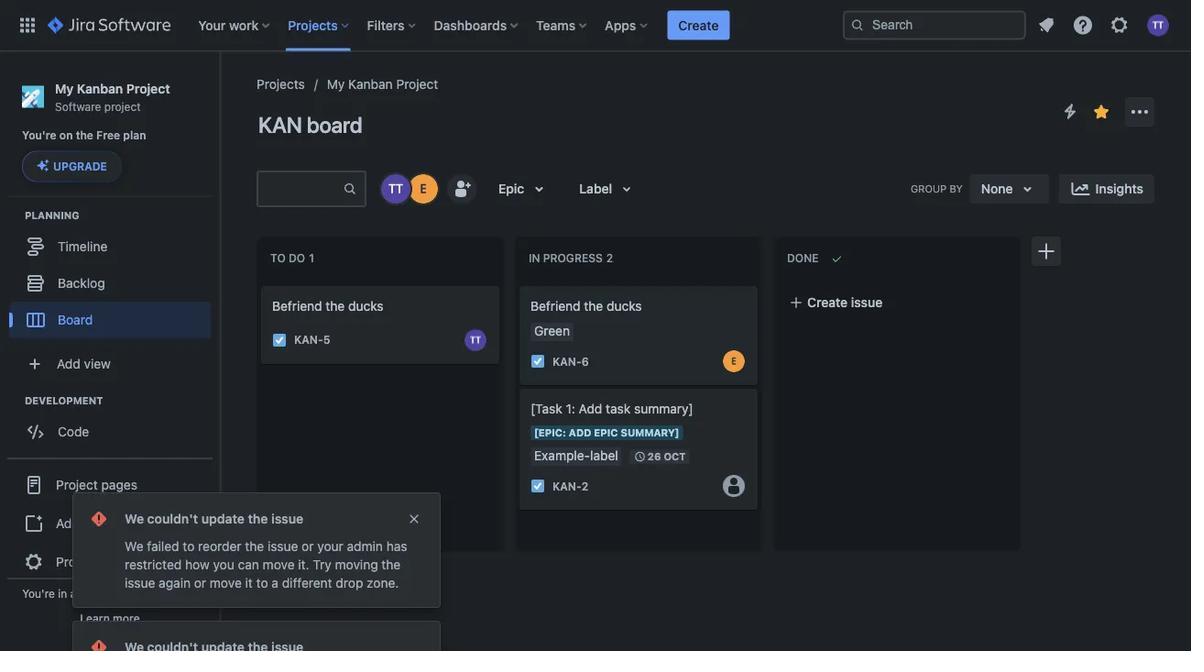 Task type: locate. For each thing, give the bounding box(es) containing it.
board
[[307, 112, 363, 138]]

2 we from the top
[[125, 539, 144, 554]]

admin
[[347, 539, 383, 554]]

shortcut
[[83, 515, 133, 530]]

0 horizontal spatial to
[[183, 539, 195, 554]]

0 vertical spatial task image
[[272, 333, 287, 347]]

none
[[982, 181, 1014, 196]]

code
[[58, 424, 89, 439]]

jira software image
[[48, 14, 171, 36], [48, 14, 171, 36]]

kanban inside 'my kanban project' "link"
[[349, 77, 393, 92]]

the
[[76, 129, 93, 142], [326, 298, 345, 314], [584, 298, 604, 314], [248, 511, 268, 526], [245, 539, 264, 554], [382, 557, 401, 572]]

my inside the my kanban project software project
[[55, 81, 74, 96]]

1 vertical spatial move
[[210, 575, 242, 590]]

0 vertical spatial you're
[[22, 129, 57, 142]]

you're on the free plan
[[22, 129, 146, 142]]

1 you're from the top
[[22, 129, 57, 142]]

projects link
[[257, 73, 305, 95]]

befriend the ducks up 5
[[272, 298, 384, 314]]

kanban up board
[[349, 77, 393, 92]]

teams
[[537, 17, 576, 33]]

board
[[58, 312, 93, 327]]

you're
[[22, 129, 57, 142], [22, 587, 55, 600]]

eloisefrancis23 image
[[409, 174, 438, 204]]

my up board
[[327, 77, 345, 92]]

1 vertical spatial add
[[579, 401, 603, 416]]

add people image
[[451, 178, 473, 200]]

projects button
[[283, 11, 356, 40]]

to right it
[[256, 575, 268, 590]]

work
[[229, 17, 259, 33]]

6
[[582, 355, 589, 368]]

project settings link
[[7, 541, 213, 582]]

timeline link
[[9, 228, 211, 264]]

1 we from the top
[[125, 511, 144, 526]]

my kanban project software project
[[55, 81, 170, 113]]

move
[[263, 557, 295, 572], [210, 575, 242, 590]]

1 vertical spatial an error occurred image
[[88, 636, 110, 651]]

software
[[55, 100, 101, 113]]

my inside "link"
[[327, 77, 345, 92]]

we couldn't update the issue
[[125, 511, 304, 526]]

1 horizontal spatial create
[[808, 295, 848, 310]]

group
[[7, 457, 213, 587]]

development
[[25, 394, 103, 406]]

1 befriend the ducks from the left
[[272, 298, 384, 314]]

how
[[185, 557, 210, 572]]

kan- down do
[[294, 334, 323, 346]]

by
[[950, 183, 963, 195]]

befriend up kan-5
[[272, 298, 322, 314]]

your work button
[[193, 11, 277, 40]]

to do element
[[270, 252, 318, 265]]

project down "primary" element
[[397, 77, 438, 92]]

a right in at the left bottom of the page
[[70, 587, 76, 600]]

project up plan
[[104, 100, 141, 113]]

add inside button
[[56, 515, 80, 530]]

add right the 1:
[[579, 401, 603, 416]]

1 horizontal spatial befriend the ducks
[[531, 298, 642, 314]]

view
[[84, 356, 111, 371]]

project up add shortcut
[[56, 477, 98, 492]]

add view
[[57, 356, 111, 371]]

befriend the ducks for to do
[[272, 298, 384, 314]]

create down done
[[808, 295, 848, 310]]

to
[[183, 539, 195, 554], [256, 575, 268, 590]]

0 horizontal spatial create
[[679, 17, 719, 33]]

insights button
[[1060, 174, 1155, 204]]

0 vertical spatial create
[[679, 17, 719, 33]]

help image
[[1073, 14, 1095, 36]]

your work
[[198, 17, 259, 33]]

or down how
[[194, 575, 206, 590]]

board link
[[9, 301, 211, 338]]

0 horizontal spatial create issue image
[[250, 273, 272, 295]]

to up how
[[183, 539, 195, 554]]

projects inside projects 'popup button'
[[288, 17, 338, 33]]

do
[[289, 252, 305, 265]]

plan
[[123, 129, 146, 142]]

more image
[[1130, 101, 1152, 123]]

[task
[[531, 401, 563, 416]]

settings
[[101, 554, 149, 569]]

unassigned image
[[723, 475, 745, 497]]

befriend down create issue image
[[531, 298, 581, 314]]

0 horizontal spatial or
[[194, 575, 206, 590]]

banner
[[0, 0, 1192, 51]]

2 ducks from the left
[[607, 298, 642, 314]]

1 horizontal spatial befriend
[[531, 298, 581, 314]]

1 horizontal spatial or
[[302, 539, 314, 554]]

automations menu button icon image
[[1060, 100, 1082, 122]]

0 vertical spatial or
[[302, 539, 314, 554]]

1 horizontal spatial a
[[272, 575, 279, 590]]

try
[[313, 557, 332, 572]]

0 vertical spatial to
[[183, 539, 195, 554]]

pages
[[101, 477, 137, 492]]

kanban inside the my kanban project software project
[[77, 81, 123, 96]]

1 vertical spatial create
[[808, 295, 848, 310]]

create issue image down "to"
[[250, 273, 272, 295]]

kan-6
[[553, 355, 589, 368]]

an error occurred image down 'learn'
[[88, 636, 110, 651]]

label
[[580, 181, 613, 196]]

create issue image up [task
[[509, 376, 531, 398]]

kan-
[[294, 334, 323, 346], [553, 355, 582, 368], [553, 479, 582, 492]]

we inside we failed to reorder the issue or your admin has restricted how you can move it. try moving the issue again or move it to a different drop zone.
[[125, 539, 144, 554]]

task image left kan-2 link
[[531, 479, 546, 493]]

task image left the kan-5 "link"
[[272, 333, 287, 347]]

move left it.
[[263, 557, 295, 572]]

befriend the ducks
[[272, 298, 384, 314], [531, 298, 642, 314]]

1 vertical spatial create issue image
[[509, 376, 531, 398]]

add left view
[[57, 356, 80, 371]]

or
[[302, 539, 314, 554], [194, 575, 206, 590]]

0 vertical spatial an error occurred image
[[88, 508, 110, 530]]

alert containing we couldn't update the issue
[[73, 493, 440, 607]]

1 horizontal spatial create issue image
[[509, 376, 531, 398]]

reorder
[[198, 539, 242, 554]]

create issue image
[[250, 273, 272, 295], [509, 376, 531, 398]]

kan-2
[[553, 479, 589, 492]]

appswitcher icon image
[[17, 14, 39, 36]]

add left "shortcut"
[[56, 515, 80, 530]]

we down pages at the bottom left of page
[[125, 511, 144, 526]]

kan- up the 1:
[[553, 355, 582, 368]]

0 horizontal spatial kanban
[[77, 81, 123, 96]]

project up plan
[[126, 81, 170, 96]]

create column image
[[1036, 240, 1058, 262]]

0 vertical spatial alert
[[73, 493, 440, 607]]

you're left in at the left bottom of the page
[[22, 587, 55, 600]]

task image for [task 1: add task summary]
[[531, 479, 546, 493]]

on
[[59, 129, 73, 142]]

failed
[[147, 539, 179, 554]]

0 horizontal spatial project
[[104, 100, 141, 113]]

kan- down the 1:
[[553, 479, 582, 492]]

zone.
[[367, 575, 399, 590]]

1 vertical spatial alert
[[73, 622, 440, 651]]

dashboards button
[[429, 11, 526, 40]]

my up software
[[55, 81, 74, 96]]

befriend the ducks for in progress
[[531, 298, 642, 314]]

it.
[[298, 557, 310, 572]]

star kan board image
[[1091, 101, 1113, 123]]

kan-5 link
[[294, 332, 330, 348]]

0 horizontal spatial ducks
[[348, 298, 384, 314]]

26 october 2023 image
[[633, 449, 648, 464]]

project settings
[[56, 554, 149, 569]]

2 an error occurred image from the top
[[88, 636, 110, 651]]

0 vertical spatial add
[[57, 356, 80, 371]]

1 horizontal spatial kanban
[[349, 77, 393, 92]]

0 vertical spatial projects
[[288, 17, 338, 33]]

development group
[[9, 393, 219, 455]]

in progress element
[[529, 252, 617, 265]]

0 vertical spatial kan-
[[294, 334, 323, 346]]

notifications image
[[1036, 14, 1058, 36]]

1 horizontal spatial ducks
[[607, 298, 642, 314]]

issue
[[852, 295, 883, 310], [271, 511, 304, 526], [268, 539, 298, 554], [125, 575, 155, 590]]

project
[[104, 100, 141, 113], [161, 587, 198, 600]]

group containing project pages
[[7, 457, 213, 587]]

you're for you're on the free plan
[[22, 129, 57, 142]]

create inside "primary" element
[[679, 17, 719, 33]]

an error occurred image down project pages
[[88, 508, 110, 530]]

in
[[58, 587, 67, 600]]

1 befriend from the left
[[272, 298, 322, 314]]

0 horizontal spatial befriend the ducks
[[272, 298, 384, 314]]

kan-6 link
[[553, 353, 589, 369]]

26 october 2023 image
[[633, 449, 648, 464]]

projects up the 'projects' link
[[288, 17, 338, 33]]

my for my kanban project
[[327, 77, 345, 92]]

1 vertical spatial to
[[256, 575, 268, 590]]

0 vertical spatial project
[[104, 100, 141, 113]]

free
[[96, 129, 120, 142]]

2 vertical spatial add
[[56, 515, 80, 530]]

move down you
[[210, 575, 242, 590]]

1 vertical spatial project
[[161, 587, 198, 600]]

kan- inside "link"
[[294, 334, 323, 346]]

you're for you're in a team-managed project
[[22, 587, 55, 600]]

2 vertical spatial task image
[[531, 479, 546, 493]]

apps button
[[600, 11, 655, 40]]

0 horizontal spatial my
[[55, 81, 74, 96]]

alert
[[73, 493, 440, 607], [73, 622, 440, 651]]

a
[[272, 575, 279, 590], [70, 587, 76, 600]]

we up "restricted"
[[125, 539, 144, 554]]

or up it.
[[302, 539, 314, 554]]

summary]
[[635, 401, 694, 416]]

projects for the 'projects' link
[[257, 77, 305, 92]]

add inside dropdown button
[[57, 356, 80, 371]]

project inside "link"
[[397, 77, 438, 92]]

project inside the my kanban project software project
[[104, 100, 141, 113]]

create right apps popup button
[[679, 17, 719, 33]]

1 vertical spatial projects
[[257, 77, 305, 92]]

1 vertical spatial task image
[[531, 354, 546, 369]]

1 vertical spatial kan-
[[553, 355, 582, 368]]

task image left kan-6 link
[[531, 354, 546, 369]]

you're left on
[[22, 129, 57, 142]]

1 vertical spatial you're
[[22, 587, 55, 600]]

it
[[245, 575, 253, 590]]

2 befriend the ducks from the left
[[531, 298, 642, 314]]

create
[[679, 17, 719, 33], [808, 295, 848, 310]]

kanban up software
[[77, 81, 123, 96]]

a right it
[[272, 575, 279, 590]]

2 you're from the top
[[22, 587, 55, 600]]

task image
[[272, 333, 287, 347], [531, 354, 546, 369], [531, 479, 546, 493]]

1 alert from the top
[[73, 493, 440, 607]]

0 vertical spatial move
[[263, 557, 295, 572]]

befriend for do
[[272, 298, 322, 314]]

projects
[[288, 17, 338, 33], [257, 77, 305, 92]]

1 horizontal spatial to
[[256, 575, 268, 590]]

1 ducks from the left
[[348, 298, 384, 314]]

1 horizontal spatial my
[[327, 77, 345, 92]]

1 horizontal spatial project
[[161, 587, 198, 600]]

0 vertical spatial we
[[125, 511, 144, 526]]

planning group
[[9, 208, 219, 343]]

2 befriend from the left
[[531, 298, 581, 314]]

planning
[[25, 209, 80, 221]]

1 vertical spatial we
[[125, 539, 144, 554]]

filters
[[367, 17, 405, 33]]

an error occurred image
[[88, 508, 110, 530], [88, 636, 110, 651]]

0 horizontal spatial befriend
[[272, 298, 322, 314]]

project down how
[[161, 587, 198, 600]]

projects up kan
[[257, 77, 305, 92]]

2 vertical spatial kan-
[[553, 479, 582, 492]]

ducks for do
[[348, 298, 384, 314]]

apps
[[605, 17, 637, 33]]

managed
[[110, 587, 158, 600]]

befriend the ducks down in progress element
[[531, 298, 642, 314]]

0 vertical spatial create issue image
[[250, 273, 272, 295]]

my for my kanban project software project
[[55, 81, 74, 96]]

assignee: terry turtle image
[[465, 329, 487, 351]]



Task type: describe. For each thing, give the bounding box(es) containing it.
create issue
[[808, 295, 883, 310]]

in progress
[[529, 252, 603, 265]]

learn more
[[80, 612, 140, 624]]

1:
[[566, 401, 576, 416]]

1 an error occurred image from the top
[[88, 508, 110, 530]]

different
[[282, 575, 333, 590]]

assignee: eloisefrancis23 image
[[723, 350, 745, 372]]

0 horizontal spatial a
[[70, 587, 76, 600]]

none button
[[971, 174, 1050, 204]]

we for we couldn't update the issue
[[125, 511, 144, 526]]

learn more button
[[80, 611, 140, 625]]

progress
[[543, 252, 603, 265]]

terry turtle image
[[381, 174, 411, 204]]

couldn't
[[147, 511, 198, 526]]

upgrade
[[53, 160, 107, 173]]

kanban for my kanban project software project
[[77, 81, 123, 96]]

1 vertical spatial or
[[194, 575, 206, 590]]

add shortcut
[[56, 515, 133, 530]]

sidebar navigation image
[[200, 73, 240, 110]]

backlog link
[[9, 264, 211, 301]]

your
[[318, 539, 344, 554]]

a inside we failed to reorder the issue or your admin has restricted how you can move it. try moving the issue again or move it to a different drop zone.
[[272, 575, 279, 590]]

add for add shortcut
[[56, 515, 80, 530]]

task
[[606, 401, 631, 416]]

Search this board text field
[[259, 172, 343, 205]]

teams button
[[531, 11, 594, 40]]

1 horizontal spatial move
[[263, 557, 295, 572]]

projects for projects 'popup button'
[[288, 17, 338, 33]]

5
[[323, 334, 330, 346]]

the down has
[[382, 557, 401, 572]]

the right on
[[76, 129, 93, 142]]

learn
[[80, 612, 110, 624]]

oct
[[664, 451, 686, 463]]

group
[[911, 183, 947, 195]]

drop
[[336, 575, 363, 590]]

done
[[788, 252, 819, 265]]

Search field
[[844, 11, 1027, 40]]

project inside the my kanban project software project
[[126, 81, 170, 96]]

project up in at the left bottom of the page
[[56, 554, 98, 569]]

ducks for progress
[[607, 298, 642, 314]]

dismiss image
[[407, 512, 422, 526]]

create button
[[668, 11, 730, 40]]

can
[[238, 557, 259, 572]]

kanban for my kanban project
[[349, 77, 393, 92]]

project pages
[[56, 477, 137, 492]]

we failed to reorder the issue or your admin has restricted how you can move it. try moving the issue again or move it to a different drop zone.
[[125, 539, 408, 590]]

label button
[[569, 174, 649, 204]]

your
[[198, 17, 226, 33]]

insights
[[1096, 181, 1144, 196]]

the right update
[[248, 511, 268, 526]]

issue inside button
[[852, 295, 883, 310]]

insights image
[[1071, 178, 1093, 200]]

create for create issue
[[808, 295, 848, 310]]

edit image
[[183, 472, 205, 494]]

the up can
[[245, 539, 264, 554]]

kan board
[[259, 112, 363, 138]]

add view button
[[11, 345, 209, 382]]

more
[[113, 612, 140, 624]]

add shortcut button
[[7, 505, 213, 541]]

backlog
[[58, 275, 105, 290]]

kan- for befriend
[[553, 355, 582, 368]]

my kanban project link
[[327, 73, 438, 95]]

planning image
[[3, 204, 25, 226]]

create issue image for [task 1: add task summary]
[[509, 376, 531, 398]]

epic
[[499, 181, 525, 196]]

to do
[[270, 252, 305, 265]]

create for create
[[679, 17, 719, 33]]

restricted
[[125, 557, 182, 572]]

settings image
[[1109, 14, 1131, 36]]

the up 5
[[326, 298, 345, 314]]

project pages link
[[7, 464, 213, 505]]

in
[[529, 252, 540, 265]]

upgrade button
[[23, 152, 121, 181]]

you're in a team-managed project
[[22, 587, 198, 600]]

primary element
[[11, 0, 844, 51]]

befriend for progress
[[531, 298, 581, 314]]

the down in progress element
[[584, 298, 604, 314]]

[task 1: add task summary]
[[531, 401, 694, 416]]

add for add view
[[57, 356, 80, 371]]

kan-2 link
[[553, 478, 589, 494]]

timeline
[[58, 238, 108, 253]]

update
[[201, 511, 245, 526]]

to
[[270, 252, 286, 265]]

team-
[[79, 587, 110, 600]]

you
[[213, 557, 235, 572]]

we for we failed to reorder the issue or your admin has restricted how you can move it. try moving the issue again or move it to a different drop zone.
[[125, 539, 144, 554]]

my kanban project
[[327, 77, 438, 92]]

your profile and settings image
[[1148, 14, 1170, 36]]

kan-5
[[294, 334, 330, 346]]

create issue image for befriend the ducks
[[250, 273, 272, 295]]

0 horizontal spatial move
[[210, 575, 242, 590]]

create issue button
[[778, 286, 1017, 319]]

development image
[[3, 389, 25, 411]]

26
[[648, 451, 662, 463]]

2 alert from the top
[[73, 622, 440, 651]]

dashboards
[[434, 17, 507, 33]]

filters button
[[362, 11, 423, 40]]

task image for befriend the ducks
[[531, 354, 546, 369]]

banner containing your work
[[0, 0, 1192, 51]]

kan- for [task
[[553, 479, 582, 492]]

code link
[[9, 413, 211, 450]]

create issue image
[[509, 273, 531, 295]]

2
[[582, 479, 589, 492]]

search image
[[851, 18, 866, 33]]



Task type: vqa. For each thing, say whether or not it's contained in the screenshot.
created.
no



